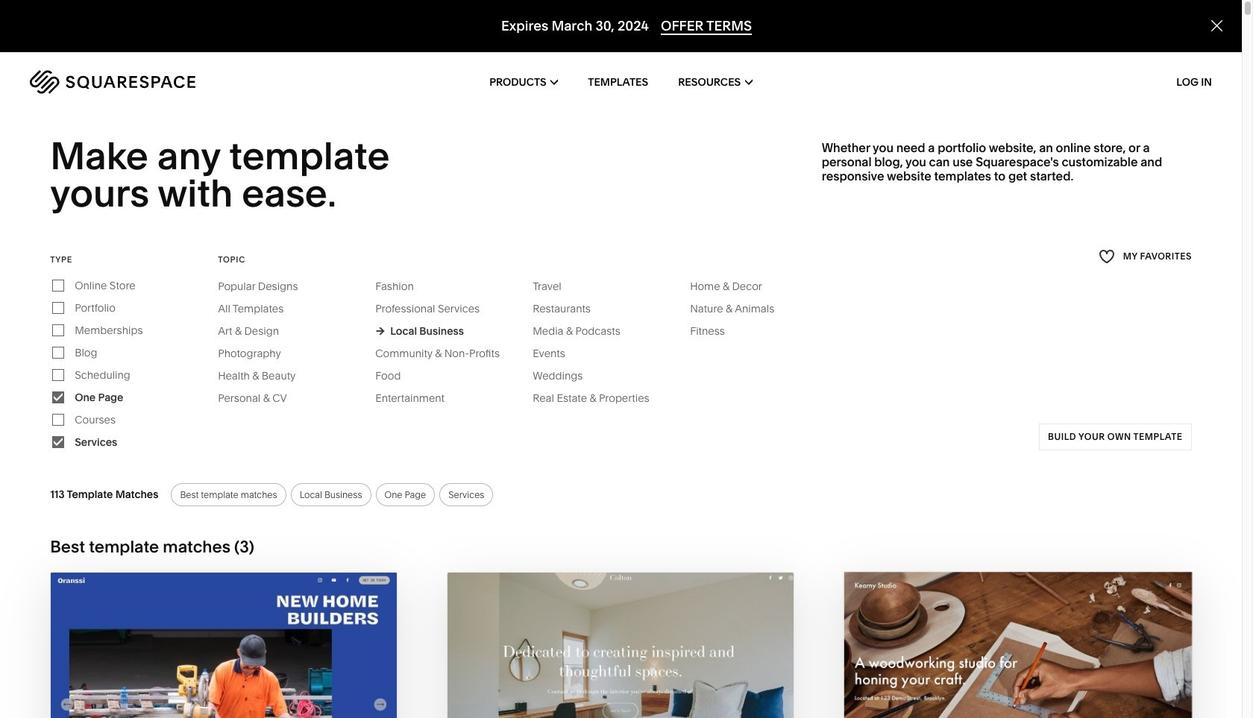 Task type: locate. For each thing, give the bounding box(es) containing it.
main content
[[0, 0, 1253, 718]]



Task type: describe. For each thing, give the bounding box(es) containing it.
colton image
[[448, 573, 794, 718]]

kearny image
[[843, 572, 1193, 718]]

oranssi image
[[51, 573, 397, 718]]



Task type: vqa. For each thing, say whether or not it's contained in the screenshot.
the Business
no



